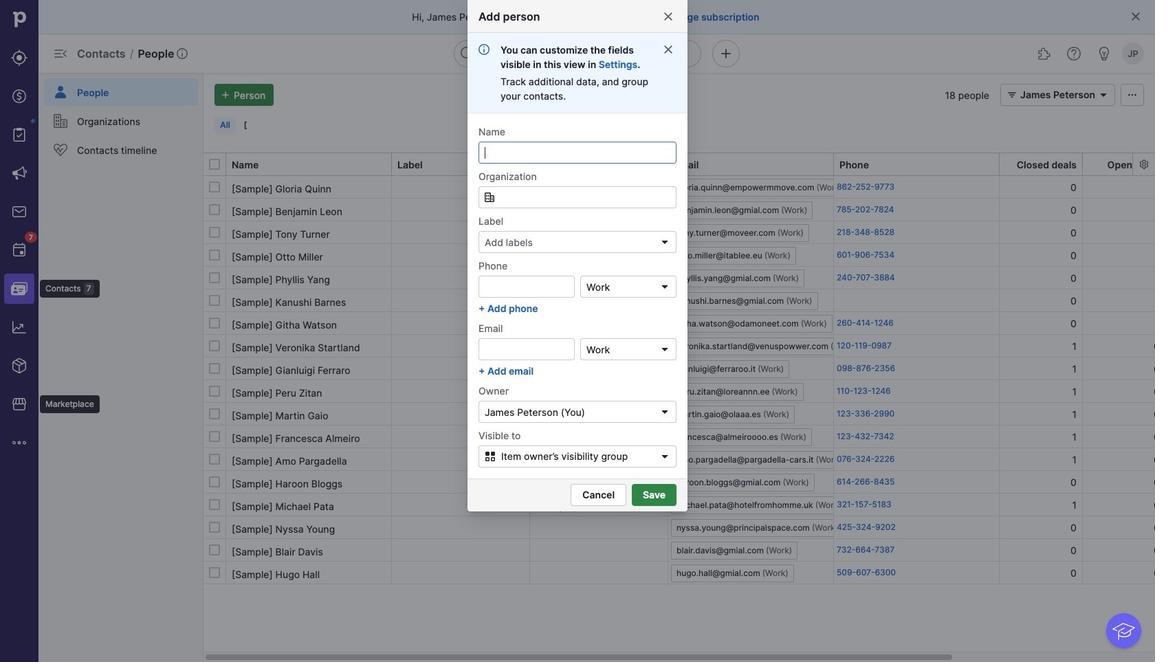 Task type: locate. For each thing, give the bounding box(es) containing it.
None field
[[479, 186, 677, 208], [580, 276, 677, 298], [580, 338, 677, 360], [479, 401, 677, 423], [479, 186, 677, 208], [580, 276, 677, 298], [580, 338, 677, 360], [479, 401, 677, 423]]

quick help image
[[1066, 45, 1082, 62]]

products image
[[11, 358, 28, 374]]

8 size s image from the top
[[209, 386, 220, 397]]

dialog
[[0, 0, 1155, 662]]

Search Pipedrive field
[[454, 40, 701, 67]]

0 vertical spatial menu item
[[39, 73, 204, 106]]

deals image
[[11, 88, 28, 105]]

knowledge center bot, also known as kc bot is an onboarding assistant that allows you to see the list of onboarding items in one place for quick and easy reference. this improves your in-app experience. image
[[1107, 614, 1141, 648]]

5 size s image from the top
[[209, 295, 220, 306]]

leads image
[[11, 50, 28, 66]]

color undefined image
[[52, 84, 69, 100], [52, 113, 69, 129], [11, 127, 28, 143], [11, 242, 28, 259]]

None text field
[[479, 276, 575, 298]]

size s image
[[209, 204, 220, 215], [209, 227, 220, 238], [209, 250, 220, 261], [209, 272, 220, 283], [209, 295, 220, 306], [209, 340, 220, 351], [209, 363, 220, 374], [209, 386, 220, 397], [209, 408, 220, 419], [209, 431, 220, 442], [209, 477, 220, 488]]

2 size s image from the top
[[209, 318, 220, 329]]

color primary inverted image
[[217, 89, 234, 100]]

color undefined image down menu toggle icon
[[52, 84, 69, 100]]

info image
[[177, 48, 188, 59]]

color undefined image
[[52, 142, 69, 158]]

1 size s image from the top
[[209, 204, 220, 215]]

4 size s image from the top
[[209, 499, 220, 510]]

color primary image
[[1130, 11, 1141, 22], [663, 44, 674, 55], [1095, 89, 1112, 100], [1124, 89, 1141, 100], [209, 159, 220, 170], [484, 192, 495, 203], [659, 281, 670, 292], [659, 344, 670, 355], [657, 451, 673, 462]]

1 size s image from the top
[[209, 182, 220, 193]]

close image
[[663, 11, 674, 22]]

color undefined image up contacts image
[[11, 242, 28, 259]]

5 size s image from the top
[[209, 522, 220, 533]]

marketplace image
[[11, 396, 28, 413]]

1 vertical spatial menu item
[[0, 270, 39, 308]]

size s image
[[209, 182, 220, 193], [209, 318, 220, 329], [209, 454, 220, 465], [209, 499, 220, 510], [209, 522, 220, 533], [209, 545, 220, 556], [209, 567, 220, 578]]

7 size s image from the top
[[209, 567, 220, 578]]

menu item
[[39, 73, 204, 106], [0, 270, 39, 308]]

color primary image
[[1004, 89, 1020, 100], [659, 237, 670, 248], [659, 406, 670, 417], [482, 451, 499, 462]]

None text field
[[479, 142, 677, 164], [479, 186, 677, 208], [479, 338, 575, 360], [479, 142, 677, 164], [479, 186, 677, 208], [479, 338, 575, 360]]

9 size s image from the top
[[209, 408, 220, 419]]

quick add image
[[718, 45, 734, 62]]

contacts image
[[11, 281, 28, 297]]

menu
[[0, 0, 99, 662], [39, 73, 204, 662]]



Task type: describe. For each thing, give the bounding box(es) containing it.
7 size s image from the top
[[209, 363, 220, 374]]

insights image
[[11, 319, 28, 336]]

campaigns image
[[11, 165, 28, 182]]

color info image
[[479, 44, 490, 55]]

more image
[[11, 435, 28, 451]]

10 size s image from the top
[[209, 431, 220, 442]]

6 size s image from the top
[[209, 340, 220, 351]]

color undefined image down deals image
[[11, 127, 28, 143]]

3 size s image from the top
[[209, 454, 220, 465]]

menu toggle image
[[52, 45, 69, 62]]

sales assistant image
[[1096, 45, 1113, 62]]

3 size s image from the top
[[209, 250, 220, 261]]

6 size s image from the top
[[209, 545, 220, 556]]

sales inbox image
[[11, 204, 28, 220]]

4 size s image from the top
[[209, 272, 220, 283]]

color undefined image up color undefined icon
[[52, 113, 69, 129]]

home image
[[9, 9, 30, 30]]

2 size s image from the top
[[209, 227, 220, 238]]

11 size s image from the top
[[209, 477, 220, 488]]



Task type: vqa. For each thing, say whether or not it's contained in the screenshot.
second color secondary icon from the top of the page
no



